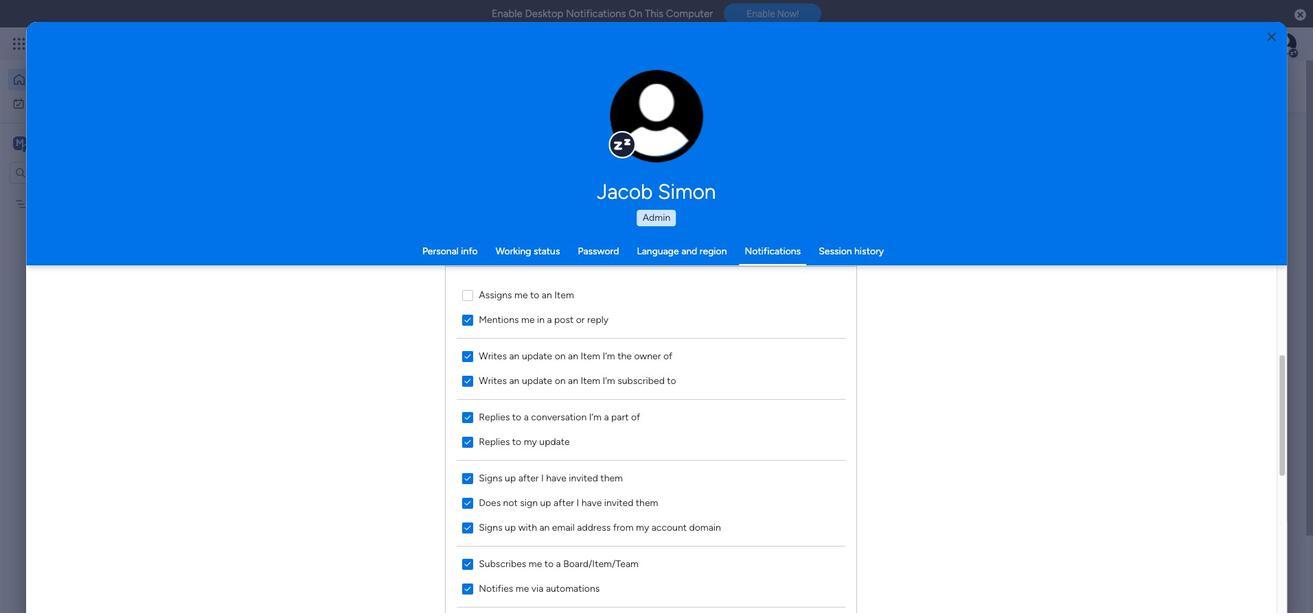Task type: locate. For each thing, give the bounding box(es) containing it.
dapulse close image
[[1295, 8, 1306, 22]]

0 vertical spatial signs
[[479, 473, 503, 485]]

Search in workspace field
[[29, 165, 115, 181]]

enable for enable desktop notifications on this computer
[[491, 8, 522, 20]]

1 horizontal spatial enable
[[747, 8, 775, 19]]

a left part
[[604, 412, 609, 423]]

i'm for the
[[603, 351, 615, 362]]

enable now! button
[[724, 4, 822, 24]]

item
[[555, 289, 574, 301], [581, 351, 600, 362], [581, 375, 600, 387]]

automations
[[546, 583, 600, 595]]

have up does not sign up after i have invited them
[[546, 473, 567, 485]]

notifications right region
[[745, 246, 801, 258]]

up
[[505, 473, 516, 485], [540, 498, 551, 509], [505, 522, 516, 534]]

have up the address
[[582, 498, 602, 509]]

i up the address
[[577, 498, 579, 509]]

and left start
[[471, 470, 489, 483]]

subscribed
[[618, 375, 665, 387]]

1 horizontal spatial workspace
[[401, 301, 448, 313]]

2 writes from the top
[[479, 375, 507, 387]]

me
[[515, 289, 528, 301], [521, 314, 535, 326], [529, 559, 542, 570], [516, 583, 529, 595]]

1 vertical spatial main
[[378, 301, 399, 313]]

them up account
[[636, 498, 658, 509]]

0 vertical spatial replies
[[479, 412, 510, 423]]

a
[[547, 314, 552, 326], [524, 412, 529, 423], [604, 412, 609, 423], [556, 559, 561, 570]]

2 vertical spatial update
[[539, 436, 570, 448]]

signs down does
[[479, 522, 503, 534]]

invited up from
[[604, 498, 634, 509]]

enable left desktop
[[491, 8, 522, 20]]

0 horizontal spatial i
[[541, 473, 544, 485]]

add to favorites image
[[430, 278, 444, 292]]

1 horizontal spatial them
[[636, 498, 658, 509]]

0 horizontal spatial of
[[631, 412, 640, 423]]

my left board
[[32, 198, 45, 210]]

0 vertical spatial work
[[46, 97, 67, 109]]

a right in
[[547, 314, 552, 326]]

2 vertical spatial i'm
[[589, 412, 602, 423]]

signs
[[479, 473, 503, 485], [479, 522, 503, 534]]

address
[[577, 522, 611, 534]]

have
[[546, 473, 567, 485], [582, 498, 602, 509]]

up up the not
[[505, 473, 516, 485]]

me right assigns
[[515, 289, 528, 301]]

i'm
[[603, 351, 615, 362], [603, 375, 615, 387], [589, 412, 602, 423]]

a up replies to my update
[[524, 412, 529, 423]]

1 vertical spatial invited
[[604, 498, 634, 509]]

enable left now!
[[747, 8, 775, 19]]

your
[[388, 470, 410, 483]]

i'm left subscribed
[[603, 375, 615, 387]]

assigns me to an item
[[479, 289, 574, 301]]

0 vertical spatial my
[[30, 97, 43, 109]]

board/item/team
[[563, 559, 639, 570]]

my inside list box
[[32, 198, 45, 210]]

part
[[611, 412, 629, 423]]

i
[[541, 473, 544, 485], [577, 498, 579, 509]]

workspace
[[58, 136, 113, 149], [401, 301, 448, 313]]

2 on from the top
[[555, 375, 566, 387]]

1 horizontal spatial after
[[554, 498, 574, 509]]

item up post
[[555, 289, 574, 301]]

replies
[[479, 412, 510, 423], [479, 436, 510, 448]]

my right from
[[636, 522, 649, 534]]

1 vertical spatial my
[[636, 522, 649, 534]]

my down home
[[30, 97, 43, 109]]

replies for replies to a conversation i'm a part of
[[479, 412, 510, 423]]

region containing assigns me to an item
[[446, 267, 857, 614]]

1 on from the top
[[555, 351, 566, 362]]

1 vertical spatial writes
[[479, 375, 507, 387]]

work left management in the left of the page
[[288, 301, 309, 313]]

0 vertical spatial up
[[505, 473, 516, 485]]

2 vertical spatial item
[[581, 375, 600, 387]]

0 horizontal spatial notifications
[[566, 8, 626, 20]]

1 signs from the top
[[479, 473, 503, 485]]

language
[[637, 246, 679, 258]]

1 vertical spatial item
[[581, 351, 600, 362]]

a up the automations
[[556, 559, 561, 570]]

replies to a conversation i'm a part of
[[479, 412, 640, 423]]

change profile picture
[[628, 124, 686, 146]]

enable desktop notifications on this computer
[[491, 8, 713, 20]]

1 vertical spatial and
[[471, 470, 489, 483]]

0 vertical spatial after
[[518, 473, 539, 485]]

2 signs from the top
[[479, 522, 503, 534]]

1 vertical spatial my
[[32, 198, 45, 210]]

me for subscribes
[[529, 559, 542, 570]]

main right >
[[378, 301, 399, 313]]

update down conversation at the left of the page
[[539, 436, 570, 448]]

0 horizontal spatial workspace
[[58, 136, 113, 149]]

workspace image
[[13, 136, 27, 151]]

install our mobile app
[[1080, 243, 1182, 255]]

1 horizontal spatial invited
[[604, 498, 634, 509]]

workspace down add to favorites icon
[[401, 301, 448, 313]]

i up does not sign up after i have invited them
[[541, 473, 544, 485]]

close image
[[1268, 32, 1276, 42]]

enable
[[491, 8, 522, 20], [747, 8, 775, 19]]

in
[[537, 314, 545, 326]]

on down writes an update on an item i'm the owner of
[[555, 375, 566, 387]]

1 vertical spatial i'm
[[603, 375, 615, 387]]

0 horizontal spatial my
[[524, 436, 537, 448]]

and left region
[[681, 246, 697, 258]]

0 vertical spatial i'm
[[603, 351, 615, 362]]

1 vertical spatial on
[[555, 375, 566, 387]]

workspace selection element
[[13, 135, 115, 153]]

start
[[492, 470, 515, 483]]

option
[[0, 192, 175, 194]]

after
[[518, 473, 539, 485], [554, 498, 574, 509]]

main right workspace 'image'
[[32, 136, 56, 149]]

0 horizontal spatial main
[[32, 136, 56, 149]]

me up via
[[529, 559, 542, 570]]

0 horizontal spatial them
[[601, 473, 623, 485]]

2 vertical spatial up
[[505, 522, 516, 534]]

and
[[681, 246, 697, 258], [471, 470, 489, 483]]

on for the
[[555, 351, 566, 362]]

to up notifies me via automations at the bottom of page
[[545, 559, 554, 570]]

profile
[[661, 124, 686, 134]]

item down writes an update on an item i'm the owner of
[[581, 375, 600, 387]]

them up does not sign up after i have invited them
[[601, 473, 623, 485]]

1 vertical spatial notifications
[[745, 246, 801, 258]]

change
[[628, 124, 659, 134]]

invite
[[357, 470, 385, 483]]

main
[[32, 136, 56, 149], [378, 301, 399, 313]]

my
[[524, 436, 537, 448], [636, 522, 649, 534]]

install our mobile app link
[[1080, 241, 1251, 257]]

owner
[[634, 351, 661, 362]]

of right part
[[631, 412, 640, 423]]

work down home
[[46, 97, 67, 109]]

1 vertical spatial of
[[631, 412, 640, 423]]

0 horizontal spatial after
[[518, 473, 539, 485]]

work
[[46, 97, 67, 109], [288, 301, 309, 313]]

replies up start
[[479, 436, 510, 448]]

password
[[578, 246, 619, 258]]

1 writes from the top
[[479, 351, 507, 362]]

invited up does not sign up after i have invited them
[[569, 473, 598, 485]]

invite your teammates and start collaborating
[[357, 470, 582, 483]]

signs up after i have invited them
[[479, 473, 623, 485]]

1 vertical spatial signs
[[479, 522, 503, 534]]

up for with
[[505, 522, 516, 534]]

collaborating
[[517, 470, 582, 483]]

1 horizontal spatial have
[[582, 498, 602, 509]]

0 vertical spatial update
[[522, 351, 552, 362]]

my down conversation at the left of the page
[[524, 436, 537, 448]]

after up email at bottom left
[[554, 498, 574, 509]]

1 vertical spatial update
[[522, 375, 552, 387]]

1 vertical spatial them
[[636, 498, 658, 509]]

0 vertical spatial on
[[555, 351, 566, 362]]

0 vertical spatial have
[[546, 473, 567, 485]]

of right owner
[[664, 351, 673, 362]]

me left via
[[516, 583, 529, 595]]

0 vertical spatial them
[[601, 473, 623, 485]]

notifications left on
[[566, 8, 626, 20]]

1 vertical spatial work
[[288, 301, 309, 313]]

after up sign
[[518, 473, 539, 485]]

of
[[664, 351, 673, 362], [631, 412, 640, 423]]

0 vertical spatial of
[[664, 351, 673, 362]]

enable inside enable now! button
[[747, 8, 775, 19]]

1 horizontal spatial work
[[288, 301, 309, 313]]

0 horizontal spatial invited
[[569, 473, 598, 485]]

0 vertical spatial writes
[[479, 351, 507, 362]]

via
[[532, 583, 544, 595]]

0 horizontal spatial and
[[471, 470, 489, 483]]

0 horizontal spatial enable
[[491, 8, 522, 20]]

1 horizontal spatial of
[[664, 351, 673, 362]]

1 horizontal spatial and
[[681, 246, 697, 258]]

1 vertical spatial workspace
[[401, 301, 448, 313]]

personal info link
[[422, 246, 478, 258]]

enable now!
[[747, 8, 799, 19]]

0 horizontal spatial work
[[46, 97, 67, 109]]

0 vertical spatial and
[[681, 246, 697, 258]]

region
[[446, 267, 857, 614]]

history
[[854, 246, 884, 258]]

signs for signs up with an email address from my account domain
[[479, 522, 503, 534]]

picture
[[643, 136, 671, 146]]

my inside button
[[30, 97, 43, 109]]

item up writes an update on an item i'm subscribed to
[[581, 351, 600, 362]]

1 vertical spatial i
[[577, 498, 579, 509]]

0 vertical spatial main
[[32, 136, 56, 149]]

session history
[[819, 246, 884, 258]]

session
[[819, 246, 852, 258]]

1 horizontal spatial notifications
[[745, 246, 801, 258]]

update for writes an update on an item i'm the owner of
[[522, 351, 552, 362]]

workspace up search in workspace 'field'
[[58, 136, 113, 149]]

me left in
[[521, 314, 535, 326]]

replies up replies to my update
[[479, 412, 510, 423]]

i'm left part
[[589, 412, 602, 423]]

an up writes an update on an item i'm subscribed to
[[568, 351, 578, 362]]

i'm for subscribed
[[603, 375, 615, 387]]

up left with
[[505, 522, 516, 534]]

to
[[530, 289, 540, 301], [667, 375, 676, 387], [512, 412, 522, 423], [512, 436, 522, 448], [545, 559, 554, 570]]

notifies me via automations
[[479, 583, 600, 595]]

0 vertical spatial i
[[541, 473, 544, 485]]

on up writes an update on an item i'm subscribed to
[[555, 351, 566, 362]]

m
[[16, 137, 24, 149]]

post
[[554, 314, 574, 326]]

notifications
[[566, 8, 626, 20], [745, 246, 801, 258]]

my work button
[[8, 92, 148, 114]]

signs up does
[[479, 473, 503, 485]]

update up conversation at the left of the page
[[522, 375, 552, 387]]

select product image
[[12, 37, 26, 51]]

1 vertical spatial have
[[582, 498, 602, 509]]

writes
[[479, 351, 507, 362], [479, 375, 507, 387]]

an up replies to a conversation i'm a part of
[[509, 375, 520, 387]]

up right sign
[[540, 498, 551, 509]]

2 replies from the top
[[479, 436, 510, 448]]

them
[[601, 473, 623, 485], [636, 498, 658, 509]]

my work
[[30, 97, 67, 109]]

1 vertical spatial replies
[[479, 436, 510, 448]]

1 replies from the top
[[479, 412, 510, 423]]

i'm left the
[[603, 351, 615, 362]]

update down in
[[522, 351, 552, 362]]

or
[[576, 314, 585, 326]]



Task type: describe. For each thing, give the bounding box(es) containing it.
me for mentions
[[521, 314, 535, 326]]

0 vertical spatial notifications
[[566, 8, 626, 20]]

working status link
[[496, 246, 560, 258]]

to up replies to my update
[[512, 412, 522, 423]]

info
[[461, 246, 478, 258]]

language and region link
[[637, 246, 727, 258]]

me for notifies
[[516, 583, 529, 595]]

working
[[496, 246, 531, 258]]

0 vertical spatial invited
[[569, 473, 598, 485]]

desktop
[[525, 8, 563, 20]]

the
[[618, 351, 632, 362]]

subscribes
[[479, 559, 526, 570]]

admin
[[643, 212, 670, 224]]

0 vertical spatial item
[[555, 289, 574, 301]]

my board
[[32, 198, 73, 210]]

reply
[[587, 314, 609, 326]]

enable for enable now!
[[747, 8, 775, 19]]

account
[[652, 522, 687, 534]]

personal info
[[422, 246, 478, 258]]

language and region
[[637, 246, 727, 258]]

work inside button
[[46, 97, 67, 109]]

writes for writes an update on an item i'm subscribed to
[[479, 375, 507, 387]]

on for subscribed
[[555, 375, 566, 387]]

writes for writes an update on an item i'm the owner of
[[479, 351, 507, 362]]

domain
[[689, 522, 721, 534]]

status
[[534, 246, 560, 258]]

item for subscribed
[[581, 375, 600, 387]]

jacob simon image
[[1275, 33, 1297, 55]]

subscribes me to a board/item/team
[[479, 559, 639, 570]]

to right subscribed
[[667, 375, 676, 387]]

signs up with an email address from my account domain
[[479, 522, 721, 534]]

mentions me in a post or reply
[[479, 314, 609, 326]]

1 vertical spatial after
[[554, 498, 574, 509]]

main workspace
[[32, 136, 113, 149]]

my for my board
[[32, 198, 45, 210]]

my board list box
[[0, 190, 175, 401]]

on
[[629, 8, 642, 20]]

region
[[700, 246, 727, 258]]

jacob simon
[[597, 180, 716, 205]]

conversation
[[531, 412, 587, 423]]

management
[[311, 301, 368, 313]]

1 vertical spatial up
[[540, 498, 551, 509]]

change profile picture button
[[610, 70, 704, 163]]

to up in
[[530, 289, 540, 301]]

install
[[1080, 243, 1107, 255]]

not
[[503, 498, 518, 509]]

sign
[[520, 498, 538, 509]]

app
[[1162, 243, 1182, 255]]

with
[[518, 522, 537, 534]]

from
[[613, 522, 634, 534]]

>
[[370, 301, 376, 313]]

work management > main workspace link
[[264, 167, 457, 321]]

0 vertical spatial my
[[524, 436, 537, 448]]

an down writes an update on an item i'm the owner of
[[568, 375, 578, 387]]

jacob simon button
[[468, 180, 845, 205]]

home
[[32, 73, 58, 85]]

main inside workspace selection element
[[32, 136, 56, 149]]

replies to my update
[[479, 436, 570, 448]]

jacob
[[597, 180, 653, 205]]

0 vertical spatial workspace
[[58, 136, 113, 149]]

replies for replies to my update
[[479, 436, 510, 448]]

an right with
[[540, 522, 550, 534]]

personal
[[422, 246, 459, 258]]

an down mentions
[[509, 351, 520, 362]]

1 horizontal spatial my
[[636, 522, 649, 534]]

does not sign up after i have invited them
[[479, 498, 658, 509]]

mentions
[[479, 314, 519, 326]]

me for assigns
[[515, 289, 528, 301]]

mobile
[[1129, 243, 1160, 255]]

an up mentions me in a post or reply
[[542, 289, 552, 301]]

signs for signs up after i have invited them
[[479, 473, 503, 485]]

up for after
[[505, 473, 516, 485]]

assigns
[[479, 289, 512, 301]]

update for writes an update on an item i'm subscribed to
[[522, 375, 552, 387]]

password link
[[578, 246, 619, 258]]

computer
[[666, 8, 713, 20]]

working status
[[496, 246, 560, 258]]

our
[[1109, 243, 1126, 255]]

item for the
[[581, 351, 600, 362]]

to up start
[[512, 436, 522, 448]]

writes an update on an item i'm the owner of
[[479, 351, 673, 362]]

now!
[[777, 8, 799, 19]]

teammates
[[412, 470, 468, 483]]

does
[[479, 498, 501, 509]]

writes an update on an item i'm subscribed to
[[479, 375, 676, 387]]

email
[[552, 522, 575, 534]]

board
[[48, 198, 73, 210]]

work management > main workspace
[[288, 301, 448, 313]]

0 horizontal spatial have
[[546, 473, 567, 485]]

simon
[[658, 180, 716, 205]]

1 horizontal spatial main
[[378, 301, 399, 313]]

session history link
[[819, 246, 884, 258]]

my for my work
[[30, 97, 43, 109]]

home button
[[8, 69, 148, 91]]

1 horizontal spatial i
[[577, 498, 579, 509]]

notifications link
[[745, 246, 801, 258]]

this
[[645, 8, 663, 20]]

notifies
[[479, 583, 513, 595]]



Task type: vqa. For each thing, say whether or not it's contained in the screenshot.
dapulse text column image
no



